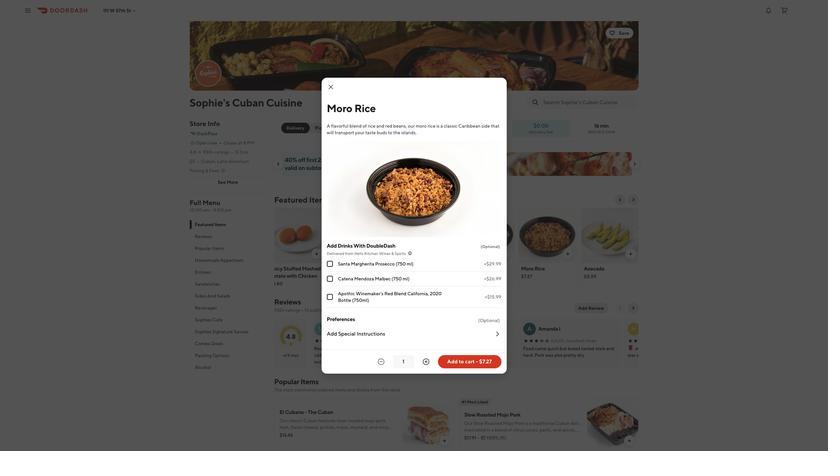 Task type: describe. For each thing, give the bounding box(es) containing it.
1 vertical spatial next button of carousel image
[[631, 197, 636, 202]]

most
[[467, 399, 477, 404]]

that
[[491, 123, 500, 128]]

vernon
[[330, 326, 347, 332]]

salads
[[217, 293, 231, 299]]

deals
[[212, 341, 223, 346]]

+$26.99
[[484, 276, 501, 281]]

(optional) inside add drinks with doubledash group
[[481, 244, 500, 249]]

beans
[[409, 266, 424, 272]]

rice for white rice
[[474, 266, 484, 272]]

0 horizontal spatial ratings
[[215, 149, 229, 155]]

a for a flavorful blend of rice and red beans, our moro rice is a classic caribbean side that will transport your taste buds to the islands.
[[327, 123, 330, 128]]

$6.15
[[333, 274, 344, 279]]

flavorful inside a flavorful blend of rice and red beans, our moro rice is a classic caribbean side that will transport your taste buds to the islands.
[[331, 123, 349, 128]]

latin
[[217, 159, 228, 164]]

up
[[340, 156, 347, 163]]

Delivery radio
[[281, 123, 310, 133]]

open now
[[196, 140, 217, 145]]

40% off first 2 orders up to $10 off with 40welcome, valid on subtotals $15
[[285, 156, 426, 171]]

0 vertical spatial mojo
[[497, 412, 509, 418]]

pm
[[247, 140, 255, 145]]

combo
[[195, 341, 211, 346]]

sophies signature sauces
[[195, 329, 249, 334]]

(750ml)
[[352, 297, 369, 303]]

a right in
[[492, 427, 494, 433]]

moro rice $7.27
[[521, 266, 545, 279]]

red
[[385, 291, 393, 296]]

a right it's
[[566, 434, 569, 439]]

menu
[[203, 199, 220, 206]]

0 vertical spatial sophie's
[[190, 96, 230, 109]]

• doordash order
[[565, 338, 597, 343]]

items inside button
[[212, 246, 224, 251]]

marinated
[[464, 427, 486, 433]]

crispy
[[314, 431, 326, 436]]

slow- inside el cubano - the cuban our classic cuban features slow-roasted mojo pork, ham, swiss cheese, pickles, mayo, mustard, and mojo sauce served on crispy cuban bread.
[[337, 418, 348, 423]]

doubledash
[[367, 243, 396, 249]]

liked
[[478, 399, 488, 404]]

16 min delivery time
[[588, 123, 615, 134]]

+$15.99
[[485, 294, 501, 299]]

• left the 0.3
[[231, 149, 233, 155]]

special
[[338, 331, 356, 337]]

combo deals button
[[190, 338, 266, 350]]

black beans image
[[393, 208, 452, 263]]

pork,
[[376, 418, 387, 423]]

on inside el cubano - the cuban our classic cuban features slow-roasted mojo pork, ham, swiss cheese, pickles, mayo, mustard, and mojo sauce served on crispy cuban bread.
[[308, 431, 313, 436]]

(11)
[[500, 435, 506, 440]]

alcohol button
[[190, 361, 266, 373]]

previous button of carousel image
[[618, 197, 623, 202]]

blend inside slow roasted mojo pork our slow roasted mojo pork is a traditional cuban dish, marinated in a blend of citrus juices, garlic, and spices, then slow-roasted to juicy, tender perfection. it's a flavorful and satisfying option for any meal.
[[495, 427, 507, 433]]

1 horizontal spatial 4.8
[[286, 332, 296, 340]]

signature
[[213, 329, 233, 334]]

beverages button
[[190, 302, 266, 314]]

pickles,
[[320, 425, 336, 430]]

store
[[190, 120, 206, 127]]

order inside button
[[359, 125, 372, 131]]

delivery inside 16 min delivery time
[[588, 129, 605, 134]]

subtotals
[[306, 164, 330, 171]]

preferences
[[327, 316, 355, 322]]

1 vertical spatial roasted
[[485, 421, 502, 426]]

16
[[594, 123, 599, 129]]

see
[[218, 180, 226, 185]]

in
[[487, 427, 491, 433]]

california,
[[408, 291, 429, 296]]

open
[[196, 140, 208, 145]]

classic inside a flavorful blend of rice and red beans, our moro rice is a classic caribbean side that will transport your taste buds to the islands.
[[444, 123, 458, 128]]

mustard,
[[350, 425, 369, 430]]

instructions
[[357, 331, 385, 337]]

the for el cubano - the cuban our classic cuban features slow-roasted mojo pork, ham, swiss cheese, pickles, mayo, mustard, and mojo sauce served on crispy cuban bread.
[[308, 409, 317, 415]]

min
[[600, 123, 609, 129]]

served
[[293, 431, 307, 436]]

$7.27 inside moro rice $7.27
[[521, 274, 532, 279]]

1 vertical spatial featured items
[[195, 222, 226, 227]]

ml) for catena mendoza malbec (750 ml)
[[403, 276, 410, 281]]

5
[[287, 353, 290, 358]]

decrease quantity by 1 image
[[377, 358, 385, 366]]

• right now
[[219, 140, 221, 145]]

0 vertical spatial next button of carousel image
[[632, 161, 637, 167]]

0 horizontal spatial featured
[[195, 222, 214, 227]]

a up juices,
[[530, 421, 532, 426]]

avocado $5.59
[[584, 266, 605, 279]]

slow roasted mojo pork image
[[587, 398, 639, 450]]

orders
[[322, 156, 339, 163]]

2020
[[430, 291, 442, 296]]

ratings inside reviews 930+ ratings • 12 public reviews
[[286, 308, 301, 313]]

catena mendoza malbec (750 ml)
[[338, 276, 410, 281]]

with inside spicy stuffed mashed potato with chicken $4.80
[[287, 273, 297, 279]]

$7.27 inside button
[[479, 358, 492, 365]]

add drinks with doubledash
[[327, 243, 396, 249]]

santa
[[338, 261, 350, 266]]

chicken inside spicy stuffed mashed potato with chicken $4.80
[[298, 273, 317, 279]]

the
[[393, 130, 401, 135]]

h
[[632, 325, 636, 332]]

8:00
[[214, 207, 224, 213]]

our inside slow roasted mojo pork our slow roasted mojo pork is a traditional cuban dish, marinated in a blend of citrus juices, garlic, and spices, then slow-roasted to juicy, tender perfection. it's a flavorful and satisfying option for any meal.
[[464, 421, 473, 426]]

any
[[534, 440, 541, 446]]

0 vertical spatial roasted
[[477, 412, 496, 418]]

close moro rice image
[[327, 83, 335, 91]]

Pickup radio
[[306, 123, 335, 133]]

option
[[512, 440, 526, 446]]

cuban inside el cubano - the cuban sophie's spicy chicken sandwich
[[472, 346, 485, 351]]

chicken inside el cubano - the cuban sophie's spicy chicken sandwich
[[449, 352, 466, 358]]

$15
[[331, 164, 340, 171]]

add for add to cart - $7.27
[[447, 358, 458, 365]]

blend
[[394, 291, 407, 296]]

at
[[238, 140, 243, 145]]

add review
[[578, 306, 604, 311]]

entrees
[[195, 269, 211, 275]]

• right $17.91
[[478, 435, 480, 440]]

a for a
[[527, 325, 532, 332]]

avocado
[[584, 266, 605, 272]]

add for add review
[[578, 306, 588, 311]]

add item to cart image for white rice
[[502, 251, 508, 257]]

1 vertical spatial slow
[[474, 421, 484, 426]]

featured inside heading
[[274, 195, 308, 204]]

items inside popular items the most commonly ordered items and dishes from this store
[[301, 377, 319, 386]]

transport
[[335, 130, 354, 135]]

and up it's
[[553, 427, 561, 433]]

1 horizontal spatial featured items
[[274, 195, 330, 204]]

- inside el cubano - the cuban sophie's spicy chicken sandwich
[[460, 346, 462, 351]]

packing options
[[195, 353, 230, 358]]

1 off from the left
[[298, 156, 305, 163]]

santa margherita prosecco (750 ml)
[[338, 261, 414, 266]]

american
[[229, 159, 249, 164]]

spicy stuffed mashed potato with chicken image
[[267, 208, 326, 263]]

sides and salads
[[195, 293, 231, 299]]

0 vertical spatial pork
[[510, 412, 521, 418]]

add item to cart image for avocado
[[628, 251, 633, 257]]

delivery
[[287, 125, 304, 131]]

cubano for el cubano - the cuban our classic cuban features slow-roasted mojo pork, ham, swiss cheese, pickles, mayo, mustard, and mojo sauce served on crispy cuban bread.
[[285, 409, 304, 415]]

winemaker's
[[356, 291, 384, 296]]

full
[[190, 199, 201, 206]]

with
[[354, 243, 366, 249]]

ham,
[[280, 425, 290, 430]]

add item to cart image for moro rice
[[565, 251, 571, 257]]

slow- inside slow roasted mojo pork our slow roasted mojo pork is a traditional cuban dish, marinated in a blend of citrus juices, garlic, and spices, then slow-roasted to juicy, tender perfection. it's a flavorful and satisfying option for any meal.
[[475, 434, 487, 439]]

select promotional banner element
[[447, 176, 466, 188]]

most
[[283, 387, 294, 393]]

- inside button
[[476, 358, 478, 365]]

add item to cart image for spicy stuffed mashed potato with chicken
[[314, 251, 319, 257]]

0 vertical spatial 4.8
[[190, 149, 196, 155]]

el cubano - the cuban our classic cuban features slow-roasted mojo pork, ham, swiss cheese, pickles, mayo, mustard, and mojo sauce served on crispy cuban bread.
[[280, 409, 389, 436]]

our inside el cubano - the cuban our classic cuban features slow-roasted mojo pork, ham, swiss cheese, pickles, mayo, mustard, and mojo sauce served on crispy cuban bread.
[[280, 418, 288, 423]]

Item Search search field
[[543, 99, 633, 106]]

(750 for malbec
[[392, 276, 402, 281]]

111 w 57th st
[[103, 8, 131, 13]]

0 vertical spatial mojo
[[365, 418, 375, 423]]

930+ ratings •
[[203, 149, 233, 155]]

and inside a flavorful blend of rice and red beans, our moro rice is a classic caribbean side that will transport your taste buds to the islands.
[[377, 123, 384, 128]]

sophie's spicy chicken sandwich button
[[419, 352, 486, 358]]

moro for moro rice
[[327, 102, 353, 114]]

+$29.99
[[484, 261, 501, 266]]

cuban,
[[201, 159, 216, 164]]

8
[[243, 140, 246, 145]]

white rice image
[[456, 208, 514, 263]]

a flavorful blend of rice and red beans, our moro rice is a classic caribbean side that will transport your taste buds to the islands.
[[327, 123, 500, 135]]

sophies cafe
[[195, 317, 223, 322]]

homemade appetizers button
[[190, 254, 266, 266]]

• right 8/9/23
[[565, 338, 566, 343]]

1 vertical spatial mojo
[[503, 421, 514, 426]]



Task type: vqa. For each thing, say whether or not it's contained in the screenshot.


Task type: locate. For each thing, give the bounding box(es) containing it.
cubano inside el cubano - the cuban our classic cuban features slow-roasted mojo pork, ham, swiss cheese, pickles, mayo, mustard, and mojo sauce served on crispy cuban bread.
[[285, 409, 304, 415]]

2 rice from the left
[[428, 123, 436, 128]]

of 5 stars
[[283, 353, 299, 358]]

1 horizontal spatial off
[[365, 156, 372, 163]]

2 sophies from the top
[[195, 329, 212, 334]]

rice inside moro rice $7.27
[[535, 266, 545, 272]]

reviews down $4.80
[[274, 298, 301, 306]]

1 vertical spatial popular
[[274, 377, 299, 386]]

1 horizontal spatial rice
[[474, 266, 484, 272]]

previous image
[[618, 306, 623, 311]]

yuca fries image
[[330, 208, 389, 263]]

1 vertical spatial reviews
[[274, 298, 301, 306]]

0 horizontal spatial 930+
[[203, 149, 214, 155]]

your
[[355, 130, 365, 135]]

& inside button
[[205, 168, 208, 173]]

1 horizontal spatial the
[[308, 409, 317, 415]]

$10
[[354, 156, 364, 163]]

& inside add drinks with doubledash group
[[392, 251, 394, 256]]

cubano inside el cubano - the cuban sophie's spicy chicken sandwich
[[443, 346, 460, 351]]

roasted down liked
[[477, 412, 496, 418]]

is up juices,
[[526, 421, 529, 426]]

off right $10 on the left top of page
[[365, 156, 372, 163]]

from left this
[[371, 387, 380, 393]]

popular for popular items
[[195, 246, 211, 251]]

fee
[[547, 129, 553, 134]]

chicken down 'mashed'
[[298, 273, 317, 279]]

0 horizontal spatial from
[[345, 251, 354, 256]]

perfection.
[[535, 434, 558, 439]]

sophie's cuban cuisine image
[[190, 21, 639, 91], [196, 61, 221, 86]]

ratings down 'reviews' "link"
[[286, 308, 301, 313]]

items up homemade appetizers
[[212, 246, 224, 251]]

moro for moro rice $7.27
[[521, 266, 534, 272]]

1 horizontal spatial of
[[363, 123, 367, 128]]

classic inside el cubano - the cuban our classic cuban features slow-roasted mojo pork, ham, swiss cheese, pickles, mayo, mustard, and mojo sauce served on crispy cuban bread.
[[289, 418, 302, 423]]

add review button
[[574, 303, 608, 313]]

stars
[[291, 353, 299, 358]]

1 delivery from the left
[[588, 129, 605, 134]]

0 horizontal spatial a
[[327, 123, 330, 128]]

1 horizontal spatial from
[[371, 387, 380, 393]]

1 vertical spatial mojo
[[378, 425, 389, 430]]

0 horizontal spatial &
[[205, 168, 208, 173]]

0 horizontal spatial rice
[[368, 123, 376, 128]]

0 horizontal spatial the
[[274, 387, 282, 393]]

0 items, open order cart image
[[781, 6, 789, 14]]

reviews button
[[190, 230, 266, 242]]

previous button of carousel image
[[276, 161, 281, 167]]

is inside slow roasted mojo pork our slow roasted mojo pork is a traditional cuban dish, marinated in a blend of citrus juices, garlic, and spices, then slow-roasted to juicy, tender perfection. it's a flavorful and satisfying option for any meal.
[[526, 421, 529, 426]]

potato
[[270, 273, 286, 279]]

roasted down in
[[487, 434, 502, 439]]

el for el cubano - the cuban our classic cuban features slow-roasted mojo pork, ham, swiss cheese, pickles, mayo, mustard, and mojo sauce served on crispy cuban bread.
[[280, 409, 284, 415]]

stuffed
[[284, 266, 301, 272]]

popular up most
[[274, 377, 299, 386]]

0 vertical spatial ml)
[[407, 261, 414, 266]]

930+
[[203, 149, 214, 155], [274, 308, 285, 313]]

sophie's inside el cubano - the cuban sophie's spicy chicken sandwich
[[419, 352, 436, 358]]

add inside button
[[578, 306, 588, 311]]

moro inside dialog
[[327, 102, 353, 114]]

1 vertical spatial ml)
[[403, 276, 410, 281]]

mojo up citrus
[[503, 421, 514, 426]]

1 vertical spatial slow-
[[475, 434, 487, 439]]

the inside popular items the most commonly ordered items and dishes from this store
[[274, 387, 282, 393]]

add drinks with doubledash group
[[327, 242, 501, 308]]

1 vertical spatial sophie's
[[419, 352, 436, 358]]

of inside slow roasted mojo pork our slow roasted mojo pork is a traditional cuban dish, marinated in a blend of citrus juices, garlic, and spices, then slow-roasted to juicy, tender perfection. it's a flavorful and satisfying option for any meal.
[[508, 427, 512, 433]]

to right up
[[348, 156, 353, 163]]

2 vertical spatial of
[[508, 427, 512, 433]]

to up the satisfying
[[503, 434, 508, 439]]

rice for moro rice
[[355, 102, 376, 114]]

info
[[208, 120, 220, 127]]

el up sophie's spicy chicken sandwich button
[[438, 346, 443, 351]]

add left review in the right bottom of the page
[[578, 306, 588, 311]]

0 horizontal spatial is
[[436, 123, 440, 128]]

0 horizontal spatial reviews
[[195, 234, 212, 239]]

0 horizontal spatial off
[[298, 156, 305, 163]]

• inside reviews 930+ ratings • 12 public reviews
[[302, 308, 304, 313]]

0 horizontal spatial blend
[[350, 123, 362, 128]]

2 add item to cart image from the left
[[628, 251, 633, 257]]

of left 5
[[283, 353, 287, 358]]

next button of carousel image
[[632, 161, 637, 167], [631, 197, 636, 202]]

0 vertical spatial on
[[298, 164, 305, 171]]

spicy inside spicy stuffed mashed potato with chicken $4.80
[[270, 266, 283, 272]]

1 vertical spatial (optional)
[[478, 318, 500, 323]]

flavorful inside slow roasted mojo pork our slow roasted mojo pork is a traditional cuban dish, marinated in a blend of citrus juices, garlic, and spices, then slow-roasted to juicy, tender perfection. it's a flavorful and satisfying option for any meal.
[[464, 440, 482, 446]]

popular for popular items the most commonly ordered items and dishes from this store
[[274, 377, 299, 386]]

add inside group
[[327, 243, 337, 249]]

a right moro
[[441, 123, 443, 128]]

bread.
[[342, 431, 356, 436]]

from inside add drinks with doubledash group
[[345, 251, 354, 256]]

- inside full menu 10:00 am - 8:00 pm
[[211, 207, 213, 213]]

add for add special instructions
[[327, 331, 337, 337]]

1 vertical spatial &
[[392, 251, 394, 256]]

& left spirits
[[392, 251, 394, 256]]

popular up homemade
[[195, 246, 211, 251]]

0 horizontal spatial sophie's
[[190, 96, 230, 109]]

delivery left time
[[588, 129, 605, 134]]

0 vertical spatial popular
[[195, 246, 211, 251]]

0 vertical spatial $7.27
[[521, 274, 532, 279]]

the for el cubano - the cuban sophie's spicy chicken sandwich
[[463, 346, 471, 351]]

flavorful down the then
[[464, 440, 482, 446]]

now
[[209, 140, 217, 145]]

pork
[[510, 412, 521, 418], [515, 421, 525, 426]]

roasted inside slow roasted mojo pork our slow roasted mojo pork is a traditional cuban dish, marinated in a blend of citrus juices, garlic, and spices, then slow-roasted to juicy, tender perfection. it's a flavorful and satisfying option for any meal.
[[487, 434, 502, 439]]

1 horizontal spatial &
[[392, 251, 394, 256]]

a up will
[[327, 123, 330, 128]]

6/4/23
[[342, 338, 355, 343]]

mojo up (11)
[[497, 412, 509, 418]]

of up "your"
[[363, 123, 367, 128]]

am
[[203, 207, 210, 213]]

moro rice image
[[519, 208, 577, 263]]

1 sophies from the top
[[195, 317, 212, 322]]

sophies down beverages
[[195, 317, 212, 322]]

- right am
[[211, 207, 213, 213]]

blend inside a flavorful blend of rice and red beans, our moro rice is a classic caribbean side that will transport your taste buds to the islands.
[[350, 123, 362, 128]]

cubano for el cubano - the cuban sophie's spicy chicken sandwich
[[443, 346, 460, 351]]

rice right moro
[[428, 123, 436, 128]]

1 horizontal spatial popular
[[274, 377, 299, 386]]

(optional) down the +$15.99
[[478, 318, 500, 323]]

0 horizontal spatial flavorful
[[331, 123, 349, 128]]

0 vertical spatial featured items
[[274, 195, 330, 204]]

the up sandwich
[[463, 346, 471, 351]]

first
[[307, 156, 317, 163]]

1 vertical spatial spicy
[[437, 352, 448, 358]]

add down el cubano - the cuban sophie's spicy chicken sandwich
[[447, 358, 458, 365]]

cuisine
[[266, 96, 302, 109]]

1 vertical spatial a
[[527, 325, 532, 332]]

sophies signature sauces button
[[190, 326, 266, 338]]

to inside button
[[459, 358, 464, 365]]

add
[[327, 243, 337, 249], [578, 306, 588, 311], [327, 331, 337, 337], [447, 358, 458, 365]]

reviews for reviews
[[195, 234, 212, 239]]

0 horizontal spatial featured items
[[195, 222, 226, 227]]

0 vertical spatial slow
[[464, 412, 476, 418]]

featured down am
[[195, 222, 214, 227]]

0 vertical spatial featured
[[274, 195, 308, 204]]

to left the
[[388, 130, 392, 135]]

reviews link
[[274, 298, 301, 306]]

sophies for sophies signature sauces
[[195, 329, 212, 334]]

blend up "your"
[[350, 123, 362, 128]]

commonly
[[295, 387, 317, 393]]

moro rice dialog
[[322, 78, 507, 373]]

options
[[213, 353, 230, 358]]

0 vertical spatial the
[[463, 346, 471, 351]]

4.8 up $$
[[190, 149, 196, 155]]

sophie's cuban cuisine
[[190, 96, 302, 109]]

this
[[381, 387, 389, 393]]

0 horizontal spatial 4.8
[[190, 149, 196, 155]]

0 vertical spatial spicy
[[270, 266, 283, 272]]

blend up (11)
[[495, 427, 507, 433]]

1 vertical spatial cubano
[[285, 409, 304, 415]]

1 vertical spatial ratings
[[286, 308, 301, 313]]

0 horizontal spatial with
[[287, 273, 297, 279]]

(750 down black
[[392, 276, 402, 281]]

1 vertical spatial pork
[[515, 421, 525, 426]]

order right doordash
[[586, 338, 597, 343]]

is right moro
[[436, 123, 440, 128]]

cubano up swiss
[[285, 409, 304, 415]]

with right $10 on the left top of page
[[374, 156, 385, 163]]

1 horizontal spatial spicy
[[437, 352, 448, 358]]

from inside popular items the most commonly ordered items and dishes from this store
[[371, 387, 380, 393]]

prosecco
[[375, 261, 395, 266]]

2 delivery from the left
[[529, 129, 546, 134]]

slow- down marinated at the bottom right of page
[[475, 434, 487, 439]]

ml) for santa margherita prosecco (750 ml)
[[407, 261, 414, 266]]

el for el cubano - the cuban sophie's spicy chicken sandwich
[[438, 346, 443, 351]]

slow up marinated at the bottom right of page
[[474, 421, 484, 426]]

of up "juicy,"
[[508, 427, 512, 433]]

0 vertical spatial cubano
[[443, 346, 460, 351]]

apothic winemaker's red blend  california, 2020 bottle (750ml)
[[338, 291, 442, 303]]

order right group at left top
[[359, 125, 372, 131]]

• closes at 8 pm
[[219, 140, 255, 145]]

1 horizontal spatial slow-
[[475, 434, 487, 439]]

featured items heading
[[274, 194, 330, 205]]

sauces
[[234, 329, 249, 334]]

1 vertical spatial (750
[[392, 276, 402, 281]]

(750 for prosecco
[[396, 261, 406, 266]]

cheese,
[[303, 425, 319, 430]]

(750 down spirits
[[396, 261, 406, 266]]

2 off from the left
[[365, 156, 372, 163]]

sophies for sophies cafe
[[195, 317, 212, 322]]

off left "first"
[[298, 156, 305, 163]]

0 vertical spatial a
[[327, 123, 330, 128]]

juices,
[[526, 427, 539, 433]]

• right $$
[[197, 159, 199, 164]]

930+ inside reviews 930+ ratings • 12 public reviews
[[274, 308, 285, 313]]

bottle
[[338, 297, 351, 303]]

open menu image
[[24, 6, 32, 14]]

#1
[[462, 399, 466, 404]]

sandwiches
[[195, 281, 220, 287]]

add item to cart image for yuca fries
[[377, 251, 382, 257]]

sophie's down add special instructions "button"
[[419, 352, 436, 358]]

buds
[[377, 130, 387, 135]]

0 vertical spatial slow-
[[337, 418, 348, 423]]

on right valid
[[298, 164, 305, 171]]

0 vertical spatial flavorful
[[331, 123, 349, 128]]

0 vertical spatial ratings
[[215, 149, 229, 155]]

mojo left pork,
[[365, 418, 375, 423]]

delivered from hells kitchen wines & spirits image
[[407, 250, 413, 256]]

None checkbox
[[327, 276, 333, 282], [327, 294, 333, 300], [327, 276, 333, 282], [327, 294, 333, 300]]

delivery inside $0.00 delivery fee
[[529, 129, 546, 134]]

• left the "12" at bottom left
[[302, 308, 304, 313]]

1 horizontal spatial $7.27
[[521, 274, 532, 279]]

0.3
[[235, 149, 242, 155]]

1 vertical spatial order
[[586, 338, 597, 343]]

spirits
[[395, 251, 406, 256]]

40%
[[285, 156, 297, 163]]

add right v
[[327, 331, 337, 337]]

a left the amanda
[[527, 325, 532, 332]]

1 horizontal spatial our
[[464, 421, 473, 426]]

the up cheese,
[[308, 409, 317, 415]]

ratings up latin
[[215, 149, 229, 155]]

930+ down 'reviews' "link"
[[274, 308, 285, 313]]

slow- up 'mayo,'
[[337, 418, 348, 423]]

57th
[[116, 8, 126, 13]]

111 w 57th st button
[[103, 8, 136, 13]]

1 horizontal spatial with
[[374, 156, 385, 163]]

taste
[[365, 130, 376, 135]]

the inside el cubano - the cuban our classic cuban features slow-roasted mojo pork, ham, swiss cheese, pickles, mayo, mustard, and mojo sauce served on crispy cuban bread.
[[308, 409, 317, 415]]

- up cheese,
[[305, 409, 307, 415]]

of inside a flavorful blend of rice and red beans, our moro rice is a classic caribbean side that will transport your taste buds to the islands.
[[363, 123, 367, 128]]

beverages
[[195, 305, 217, 311]]

rice inside button
[[474, 266, 484, 272]]

1 vertical spatial featured
[[195, 222, 214, 227]]

notification bell image
[[765, 6, 773, 14]]

with inside 40% off first 2 orders up to $10 off with 40welcome, valid on subtotals $15
[[374, 156, 385, 163]]

items
[[335, 387, 347, 393]]

2 vertical spatial the
[[308, 409, 317, 415]]

1 horizontal spatial blend
[[495, 427, 507, 433]]

moro inside moro rice $7.27
[[521, 266, 534, 272]]

featured down valid
[[274, 195, 308, 204]]

and right items
[[347, 387, 355, 393]]

1 vertical spatial with
[[287, 273, 297, 279]]

rice inside dialog
[[355, 102, 376, 114]]

(optional)
[[481, 244, 500, 249], [478, 318, 500, 323]]

0 vertical spatial is
[[436, 123, 440, 128]]

a inside a flavorful blend of rice and red beans, our moro rice is a classic caribbean side that will transport your taste buds to the islands.
[[327, 123, 330, 128]]

delivery down $0.00 at the top of page
[[529, 129, 546, 134]]

1 horizontal spatial moro
[[521, 266, 534, 272]]

slow down most
[[464, 412, 476, 418]]

side
[[482, 123, 490, 128]]

$13.43
[[280, 433, 293, 438]]

add item to cart image
[[314, 251, 319, 257], [377, 251, 382, 257], [502, 251, 508, 257], [442, 438, 447, 443], [627, 438, 632, 443]]

on inside 40% off first 2 orders up to $10 off with 40welcome, valid on subtotals $15
[[298, 164, 305, 171]]

1 vertical spatial on
[[308, 431, 313, 436]]

the inside el cubano - the cuban sophie's spicy chicken sandwich
[[463, 346, 471, 351]]

1 vertical spatial of
[[283, 353, 287, 358]]

slow roasted mojo pork our slow roasted mojo pork is a traditional cuban dish, marinated in a blend of citrus juices, garlic, and spices, then slow-roasted to juicy, tender perfection. it's a flavorful and satisfying option for any meal.
[[464, 412, 581, 446]]

el up ham,
[[280, 409, 284, 415]]

add to cart - $7.27 button
[[438, 355, 501, 368]]

1 vertical spatial flavorful
[[464, 440, 482, 446]]

entrees button
[[190, 266, 266, 278]]

1 horizontal spatial is
[[526, 421, 529, 426]]

- down sandwich
[[476, 358, 478, 365]]

el inside el cubano - the cuban sophie's spicy chicken sandwich
[[438, 346, 443, 351]]

1 horizontal spatial chicken
[[449, 352, 466, 358]]

to inside a flavorful blend of rice and red beans, our moro rice is a classic caribbean side that will transport your taste buds to the islands.
[[388, 130, 392, 135]]

- up sophie's spicy chicken sandwich button
[[460, 346, 462, 351]]

cubano up sophie's spicy chicken sandwich button
[[443, 346, 460, 351]]

pricing & fees button
[[190, 167, 226, 174]]

0 vertical spatial sophies
[[195, 317, 212, 322]]

#1 most liked
[[462, 399, 488, 404]]

spicy right increase quantity by 1 image
[[437, 352, 448, 358]]

dashpass
[[197, 131, 218, 136]]

0 vertical spatial &
[[205, 168, 208, 173]]

1 horizontal spatial roasted
[[487, 434, 502, 439]]

$$ • cuban, latin american
[[190, 159, 249, 164]]

add up delivered
[[327, 243, 337, 249]]

our up ham,
[[280, 418, 288, 423]]

1 rice from the left
[[368, 123, 376, 128]]

Current quantity is 1 number field
[[397, 358, 410, 365]]

classic up swiss
[[289, 418, 302, 423]]

- inside el cubano - the cuban our classic cuban features slow-roasted mojo pork, ham, swiss cheese, pickles, mayo, mustard, and mojo sauce served on crispy cuban bread.
[[305, 409, 307, 415]]

moro
[[327, 102, 353, 114], [521, 266, 534, 272]]

spicy up potato
[[270, 266, 283, 272]]

from down "drinks"
[[345, 251, 354, 256]]

and down in
[[483, 440, 491, 446]]

to inside slow roasted mojo pork our slow roasted mojo pork is a traditional cuban dish, marinated in a blend of citrus juices, garlic, and spices, then slow-roasted to juicy, tender perfection. it's a flavorful and satisfying option for any meal.
[[503, 434, 508, 439]]

featured items
[[274, 195, 330, 204], [195, 222, 226, 227]]

el
[[438, 346, 443, 351], [280, 409, 284, 415]]

items
[[309, 195, 330, 204], [214, 222, 226, 227], [212, 246, 224, 251], [301, 377, 319, 386]]

and inside popular items the most commonly ordered items and dishes from this store
[[347, 387, 355, 393]]

roasted up in
[[485, 421, 502, 426]]

blend
[[350, 123, 362, 128], [495, 427, 507, 433]]

1 horizontal spatial classic
[[444, 123, 458, 128]]

1 horizontal spatial flavorful
[[464, 440, 482, 446]]

chicken down the el cubano - the cuban button
[[449, 352, 466, 358]]

mendoza
[[354, 276, 374, 281]]

1 horizontal spatial el
[[438, 346, 443, 351]]

1 horizontal spatial rice
[[428, 123, 436, 128]]

then
[[464, 434, 474, 439]]

popular items button
[[190, 242, 266, 254]]

a inside a flavorful blend of rice and red beans, our moro rice is a classic caribbean side that will transport your taste buds to the islands.
[[441, 123, 443, 128]]

add inside "button"
[[327, 331, 337, 337]]

pricing
[[190, 168, 204, 173]]

add special instructions
[[327, 331, 385, 337]]

el inside el cubano - the cuban our classic cuban features slow-roasted mojo pork, ham, swiss cheese, pickles, mayo, mustard, and mojo sauce served on crispy cuban bread.
[[280, 409, 284, 415]]

100%
[[487, 435, 499, 440]]

increase quantity by 1 image
[[422, 358, 430, 366]]

reviews up popular items
[[195, 234, 212, 239]]

add to cart - $7.27
[[447, 358, 492, 365]]

0 vertical spatial (750
[[396, 261, 406, 266]]

to left 'cart'
[[459, 358, 464, 365]]

items up reviews button
[[214, 222, 226, 227]]

ml) down black
[[403, 276, 410, 281]]

sandwiches button
[[190, 278, 266, 290]]

our up marinated at the bottom right of page
[[464, 421, 473, 426]]

flavorful up transport
[[331, 123, 349, 128]]

sophies up "combo"
[[195, 329, 212, 334]]

next image
[[631, 306, 636, 311]]

sophie's up info
[[190, 96, 230, 109]]

items down the subtotals on the top of the page
[[309, 195, 330, 204]]

0 horizontal spatial order
[[359, 125, 372, 131]]

0 horizontal spatial roasted
[[348, 418, 364, 423]]

1 horizontal spatial add item to cart image
[[628, 251, 633, 257]]

cafe
[[213, 317, 223, 322]]

add inside button
[[447, 358, 458, 365]]

is inside a flavorful blend of rice and red beans, our moro rice is a classic caribbean side that will transport your taste buds to the islands.
[[436, 123, 440, 128]]

1 horizontal spatial delivery
[[588, 129, 605, 134]]

$17.91
[[464, 435, 476, 440]]

0 horizontal spatial cubano
[[285, 409, 304, 415]]

store info
[[190, 120, 220, 127]]

rice
[[355, 102, 376, 114], [474, 266, 484, 272], [535, 266, 545, 272]]

islands.
[[401, 130, 417, 135]]

el cubano - the cuban image
[[402, 398, 454, 450]]

1 horizontal spatial sophie's
[[419, 352, 436, 358]]

4.8 up of 5 stars
[[286, 332, 296, 340]]

moro
[[416, 123, 427, 128]]

on down cheese,
[[308, 431, 313, 436]]

reviews inside reviews 930+ ratings • 12 public reviews
[[274, 298, 301, 306]]

add item to cart image
[[565, 251, 571, 257], [628, 251, 633, 257]]

(optional) up +$29.99
[[481, 244, 500, 249]]

swiss
[[291, 425, 302, 430]]

popular inside popular items the most commonly ordered items and dishes from this store
[[274, 377, 299, 386]]

1 horizontal spatial featured
[[274, 195, 308, 204]]

1 vertical spatial 930+
[[274, 308, 285, 313]]

None checkbox
[[327, 261, 333, 267]]

0 vertical spatial of
[[363, 123, 367, 128]]

ml) down delivered from hells kitchen wines & spirits 'image'
[[407, 261, 414, 266]]

0 horizontal spatial $7.27
[[479, 358, 492, 365]]

0 horizontal spatial moro
[[327, 102, 353, 114]]

none checkbox inside add drinks with doubledash group
[[327, 261, 333, 267]]

add for add drinks with doubledash
[[327, 243, 337, 249]]

with
[[374, 156, 385, 163], [287, 273, 297, 279]]

1 add item to cart image from the left
[[565, 251, 571, 257]]

rice up taste
[[368, 123, 376, 128]]

& left fees
[[205, 168, 208, 173]]

add special instructions button
[[327, 325, 501, 343]]

roasted inside el cubano - the cuban our classic cuban features slow-roasted mojo pork, ham, swiss cheese, pickles, mayo, mustard, and mojo sauce served on crispy cuban bread.
[[348, 418, 364, 423]]

0 vertical spatial classic
[[444, 123, 458, 128]]

cuban inside slow roasted mojo pork our slow roasted mojo pork is a traditional cuban dish, marinated in a blend of citrus juices, garlic, and spices, then slow-roasted to juicy, tender perfection. it's a flavorful and satisfying option for any meal.
[[556, 421, 570, 426]]

popular inside popular items button
[[195, 246, 211, 251]]

mojo down pork,
[[378, 425, 389, 430]]

dishes
[[356, 387, 370, 393]]

mashed
[[302, 266, 321, 272]]

avocado image
[[581, 208, 640, 263]]

kitchen
[[364, 251, 378, 256]]

0 vertical spatial order
[[359, 125, 372, 131]]

1 vertical spatial chicken
[[449, 352, 466, 358]]

group order button
[[341, 123, 376, 133]]

to inside 40% off first 2 orders up to $10 off with 40welcome, valid on subtotals $15
[[348, 156, 353, 163]]

classic left caribbean
[[444, 123, 458, 128]]

rice for moro rice $7.27
[[535, 266, 545, 272]]

1 horizontal spatial on
[[308, 431, 313, 436]]

order methods option group
[[281, 123, 335, 133]]

spicy inside el cubano - the cuban sophie's spicy chicken sandwich
[[437, 352, 448, 358]]

and up buds
[[377, 123, 384, 128]]

chicken
[[298, 273, 317, 279], [449, 352, 466, 358]]

appetizers
[[220, 258, 243, 263]]

mayo,
[[337, 425, 349, 430]]

store
[[390, 387, 401, 393]]

reviews inside button
[[195, 234, 212, 239]]

and down pork,
[[370, 425, 378, 430]]

spicy
[[270, 266, 283, 272], [437, 352, 448, 358]]

reviews for reviews 930+ ratings • 12 public reviews
[[274, 298, 301, 306]]

1 horizontal spatial mojo
[[378, 425, 389, 430]]

items inside heading
[[309, 195, 330, 204]]

and inside el cubano - the cuban our classic cuban features slow-roasted mojo pork, ham, swiss cheese, pickles, mayo, mustard, and mojo sauce served on crispy cuban bread.
[[370, 425, 378, 430]]

0 horizontal spatial our
[[280, 418, 288, 423]]



